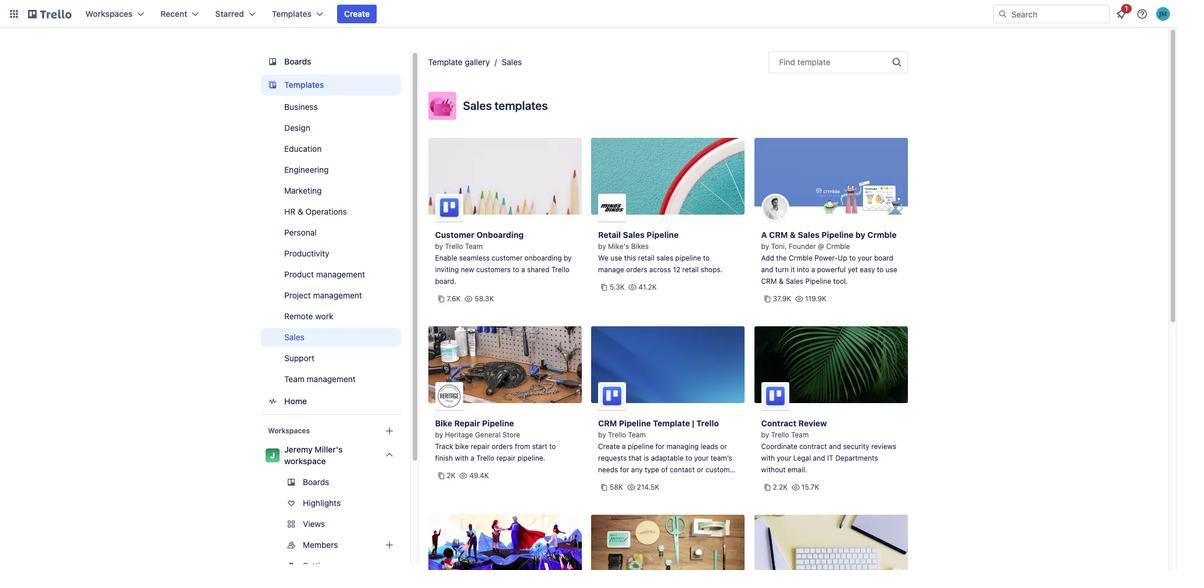 Task type: describe. For each thing, give the bounding box(es) containing it.
manage
[[599, 265, 625, 274]]

2 horizontal spatial crmble
[[868, 230, 897, 240]]

design
[[284, 123, 310, 133]]

workspaces inside dropdown button
[[86, 9, 133, 19]]

template inside crm pipeline template | trello by trello team create a pipeline for managing leads or requests that is adaptable to your team's needs for any type of contact or customer relationship management.
[[653, 418, 690, 428]]

members link
[[261, 536, 413, 554]]

by up easy
[[856, 230, 866, 240]]

starred button
[[208, 5, 263, 23]]

contract
[[800, 442, 827, 451]]

to inside crm pipeline template | trello by trello team create a pipeline for managing leads or requests that is adaptable to your team's needs for any type of contact or customer relationship management.
[[686, 454, 693, 462]]

project management link
[[261, 286, 401, 305]]

team management link
[[261, 370, 401, 389]]

toni,
[[772, 242, 787, 251]]

1 horizontal spatial for
[[656, 442, 665, 451]]

views
[[303, 519, 325, 529]]

create inside button
[[344, 9, 370, 19]]

orders inside retail sales pipeline by mike's bikes we use this retail sales pipeline to manage orders across 12 retail shops.
[[627, 265, 648, 274]]

7.6k
[[447, 294, 461, 303]]

heritage
[[445, 430, 473, 439]]

it
[[828, 454, 834, 462]]

49.4k
[[470, 471, 489, 480]]

onboarding
[[477, 230, 524, 240]]

needs
[[599, 465, 618, 474]]

template board image
[[266, 78, 279, 92]]

pipeline inside crm pipeline template | trello by trello team create a pipeline for managing leads or requests that is adaptable to your team's needs for any type of contact or customer relationship management.
[[628, 442, 654, 451]]

business
[[284, 102, 318, 112]]

0 vertical spatial sales link
[[502, 57, 522, 67]]

mike's
[[608, 242, 630, 251]]

trello right |
[[697, 418, 719, 428]]

email.
[[788, 465, 808, 474]]

easy
[[860, 265, 876, 274]]

pipeline inside crm pipeline template | trello by trello team create a pipeline for managing leads or requests that is adaptable to your team's needs for any type of contact or customer relationship management.
[[619, 418, 651, 428]]

founder
[[789, 242, 816, 251]]

contract
[[762, 418, 797, 428]]

a inside customer onboarding by trello team enable seamless customer onboarding by inviting new customers to a shared trello board.
[[522, 265, 525, 274]]

pipeline inside 'bike repair pipeline by heritage general store track bike repair orders from start to finish with a trello repair pipeline.'
[[482, 418, 514, 428]]

adaptable
[[651, 454, 684, 462]]

your inside a crm & sales pipeline by crmble by toni, founder @ crmble add the crmble power-up to your board and turn it into a powerful yet easy to use crm & sales pipeline tool.
[[858, 254, 873, 262]]

12
[[673, 265, 681, 274]]

sales
[[657, 254, 674, 262]]

pipeline.
[[518, 454, 546, 462]]

trello down onboarding at the top left
[[552, 265, 570, 274]]

template
[[798, 57, 831, 67]]

personal link
[[261, 223, 401, 242]]

search image
[[999, 9, 1008, 19]]

sales up founder
[[798, 230, 820, 240]]

create a workspace image
[[382, 424, 396, 438]]

1 vertical spatial templates
[[284, 80, 324, 90]]

by inside 'bike repair pipeline by heritage general store track bike repair orders from start to finish with a trello repair pipeline.'
[[435, 430, 443, 439]]

workspaces button
[[79, 5, 151, 23]]

support
[[284, 353, 314, 363]]

by right onboarding at the top left
[[564, 254, 572, 262]]

seamless
[[459, 254, 490, 262]]

sales inside retail sales pipeline by mike's bikes we use this retail sales pipeline to manage orders across 12 retail shops.
[[623, 230, 645, 240]]

mike's bikes image
[[599, 194, 626, 222]]

board.
[[435, 277, 457, 286]]

views link
[[261, 515, 413, 533]]

inviting
[[435, 265, 459, 274]]

remote
[[284, 311, 313, 321]]

management for project management
[[313, 290, 362, 300]]

contract review by trello team coordinate contract and security reviews with your legal and it departments without email.
[[762, 418, 897, 474]]

across
[[650, 265, 671, 274]]

with inside contract review by trello team coordinate contract and security reviews with your legal and it departments without email.
[[762, 454, 775, 462]]

by inside contract review by trello team coordinate contract and security reviews with your legal and it departments without email.
[[762, 430, 770, 439]]

shops.
[[701, 265, 723, 274]]

a crm & sales pipeline by crmble by toni, founder @ crmble add the crmble power-up to your board and turn it into a powerful yet easy to use crm & sales pipeline tool.
[[762, 230, 898, 286]]

customer onboarding by trello team enable seamless customer onboarding by inviting new customers to a shared trello board.
[[435, 230, 572, 286]]

trello up requests
[[608, 430, 627, 439]]

highlights
[[303, 498, 341, 508]]

requests
[[599, 454, 627, 462]]

hr & operations link
[[261, 202, 401, 221]]

team management
[[284, 374, 356, 384]]

to right up
[[850, 254, 856, 262]]

pipeline inside retail sales pipeline by mike's bikes we use this retail sales pipeline to manage orders across 12 retail shops.
[[676, 254, 702, 262]]

your inside contract review by trello team coordinate contract and security reviews with your legal and it departments without email.
[[777, 454, 792, 462]]

primary element
[[0, 0, 1178, 28]]

product management link
[[261, 265, 401, 284]]

shared
[[527, 265, 550, 274]]

pipeline down powerful
[[806, 277, 832, 286]]

templates link
[[261, 74, 401, 95]]

a
[[762, 230, 768, 240]]

orders inside 'bike repair pipeline by heritage general store track bike repair orders from start to finish with a trello repair pipeline.'
[[492, 442, 513, 451]]

start
[[532, 442, 548, 451]]

1 vertical spatial crm
[[762, 277, 777, 286]]

up
[[838, 254, 848, 262]]

create button
[[337, 5, 377, 23]]

find
[[780, 57, 796, 67]]

reviews
[[872, 442, 897, 451]]

heritage general store image
[[435, 382, 463, 410]]

sales down it
[[786, 277, 804, 286]]

by inside crm pipeline template | trello by trello team create a pipeline for managing leads or requests that is adaptable to your team's needs for any type of contact or customer relationship management.
[[599, 430, 606, 439]]

customer inside crm pipeline template | trello by trello team create a pipeline for managing leads or requests that is adaptable to your team's needs for any type of contact or customer relationship management.
[[706, 465, 737, 474]]

management for team management
[[307, 374, 356, 384]]

customer inside customer onboarding by trello team enable seamless customer onboarding by inviting new customers to a shared trello board.
[[492, 254, 523, 262]]

templates
[[495, 99, 548, 112]]

add image
[[382, 538, 396, 552]]

trello down customer
[[445, 242, 463, 251]]

board image
[[266, 55, 279, 69]]

add
[[762, 254, 775, 262]]

sales right "gallery"
[[502, 57, 522, 67]]

personal
[[284, 227, 317, 237]]

template gallery link
[[428, 57, 490, 67]]

workspace
[[284, 456, 326, 466]]

gallery
[[465, 57, 490, 67]]

security
[[844, 442, 870, 451]]

0 vertical spatial crm
[[770, 230, 788, 240]]

repair
[[455, 418, 480, 428]]

|
[[692, 418, 695, 428]]

2.2k
[[773, 483, 788, 491]]

new
[[461, 265, 475, 274]]

Find template field
[[769, 51, 908, 73]]

by down a
[[762, 242, 770, 251]]

contact
[[670, 465, 695, 474]]

a inside 'bike repair pipeline by heritage general store track bike repair orders from start to finish with a trello repair pipeline.'
[[471, 454, 475, 462]]

boards link for home
[[261, 51, 401, 72]]

pipeline up the @
[[822, 230, 854, 240]]

2 vertical spatial &
[[779, 277, 784, 286]]

58k
[[610, 483, 624, 491]]

remote work
[[284, 311, 333, 321]]

is
[[644, 454, 649, 462]]

a inside crm pipeline template | trello by trello team create a pipeline for managing leads or requests that is adaptable to your team's needs for any type of contact or customer relationship management.
[[622, 442, 626, 451]]

yet
[[848, 265, 858, 274]]

to inside customer onboarding by trello team enable seamless customer onboarding by inviting new customers to a shared trello board.
[[513, 265, 520, 274]]

product management
[[284, 269, 365, 279]]

sales right "sales icon"
[[463, 99, 492, 112]]



Task type: locate. For each thing, give the bounding box(es) containing it.
marketing link
[[261, 181, 401, 200]]

1 horizontal spatial customer
[[706, 465, 737, 474]]

management down productivity link
[[316, 269, 365, 279]]

repair down 'general'
[[471, 442, 490, 451]]

trello up the 49.4k
[[477, 454, 495, 462]]

management inside product management link
[[316, 269, 365, 279]]

0 horizontal spatial trello team image
[[435, 194, 463, 222]]

to inside retail sales pipeline by mike's bikes we use this retail sales pipeline to manage orders across 12 retail shops.
[[704, 254, 710, 262]]

0 vertical spatial use
[[611, 254, 623, 262]]

2 vertical spatial crm
[[599, 418, 617, 428]]

team down support
[[284, 374, 304, 384]]

1 vertical spatial retail
[[683, 265, 699, 274]]

product
[[284, 269, 314, 279]]

business link
[[261, 98, 401, 116]]

0 vertical spatial repair
[[471, 442, 490, 451]]

boards for home
[[284, 56, 311, 66]]

1 vertical spatial and
[[829, 442, 842, 451]]

1 horizontal spatial pipeline
[[676, 254, 702, 262]]

58.3k
[[475, 294, 494, 303]]

productivity link
[[261, 244, 401, 263]]

members
[[303, 540, 338, 550]]

to down board
[[878, 265, 884, 274]]

1 horizontal spatial orders
[[627, 265, 648, 274]]

support link
[[261, 349, 401, 368]]

0 horizontal spatial with
[[455, 454, 469, 462]]

legal
[[794, 454, 812, 462]]

retail right 12
[[683, 265, 699, 274]]

by down contract
[[762, 430, 770, 439]]

41.2k
[[639, 283, 657, 291]]

board
[[875, 254, 894, 262]]

& up founder
[[790, 230, 796, 240]]

0 horizontal spatial sales link
[[261, 328, 401, 347]]

templates
[[272, 9, 312, 19], [284, 80, 324, 90]]

by up requests
[[599, 430, 606, 439]]

1 horizontal spatial your
[[777, 454, 792, 462]]

orders down this
[[627, 265, 648, 274]]

by inside retail sales pipeline by mike's bikes we use this retail sales pipeline to manage orders across 12 retail shops.
[[599, 242, 606, 251]]

coordinate
[[762, 442, 798, 451]]

pipeline up sales
[[647, 230, 679, 240]]

2 boards link from the top
[[261, 473, 401, 491]]

templates up board image at left top
[[272, 9, 312, 19]]

1 horizontal spatial crmble
[[827, 242, 851, 251]]

119.9k
[[806, 294, 827, 303]]

0 horizontal spatial crmble
[[789, 254, 813, 262]]

power-
[[815, 254, 838, 262]]

team down the review
[[792, 430, 809, 439]]

0 vertical spatial management
[[316, 269, 365, 279]]

1 vertical spatial pipeline
[[628, 442, 654, 451]]

& down turn
[[779, 277, 784, 286]]

with down bike
[[455, 454, 469, 462]]

retail sales pipeline by mike's bikes we use this retail sales pipeline to manage orders across 12 retail shops.
[[599, 230, 723, 274]]

1 horizontal spatial &
[[779, 277, 784, 286]]

crm up toni,
[[770, 230, 788, 240]]

1 horizontal spatial trello team image
[[599, 382, 626, 410]]

a inside a crm & sales pipeline by crmble by toni, founder @ crmble add the crmble power-up to your board and turn it into a powerful yet easy to use crm & sales pipeline tool.
[[812, 265, 816, 274]]

pipeline
[[676, 254, 702, 262], [628, 442, 654, 451]]

your
[[858, 254, 873, 262], [695, 454, 709, 462], [777, 454, 792, 462]]

1 vertical spatial boards
[[303, 477, 329, 487]]

& inside "link"
[[298, 206, 303, 216]]

your down coordinate
[[777, 454, 792, 462]]

2 horizontal spatial and
[[829, 442, 842, 451]]

0 vertical spatial and
[[762, 265, 774, 274]]

0 vertical spatial &
[[298, 206, 303, 216]]

repair down the from
[[497, 454, 516, 462]]

recent
[[161, 9, 187, 19]]

1 vertical spatial use
[[886, 265, 898, 274]]

0 horizontal spatial create
[[344, 9, 370, 19]]

customer down team's
[[706, 465, 737, 474]]

0 horizontal spatial customer
[[492, 254, 523, 262]]

1 vertical spatial template
[[653, 418, 690, 428]]

use inside retail sales pipeline by mike's bikes we use this retail sales pipeline to manage orders across 12 retail shops.
[[611, 254, 623, 262]]

1 forward image from the top
[[399, 517, 413, 531]]

a up requests
[[622, 442, 626, 451]]

0 horizontal spatial &
[[298, 206, 303, 216]]

to down managing on the right of the page
[[686, 454, 693, 462]]

2 forward image from the top
[[399, 538, 413, 552]]

0 vertical spatial crmble
[[868, 230, 897, 240]]

1 vertical spatial orders
[[492, 442, 513, 451]]

0 horizontal spatial or
[[697, 465, 704, 474]]

0 vertical spatial forward image
[[399, 517, 413, 531]]

powerful
[[818, 265, 846, 274]]

pipeline up 12
[[676, 254, 702, 262]]

jeremy miller's workspace
[[284, 444, 343, 466]]

customers
[[476, 265, 511, 274]]

crmble
[[868, 230, 897, 240], [827, 242, 851, 251], [789, 254, 813, 262]]

education
[[284, 144, 322, 154]]

1 boards link from the top
[[261, 51, 401, 72]]

highlights link
[[261, 494, 401, 512]]

crm down turn
[[762, 277, 777, 286]]

this
[[625, 254, 637, 262]]

use
[[611, 254, 623, 262], [886, 265, 898, 274]]

crm inside crm pipeline template | trello by trello team create a pipeline for managing leads or requests that is adaptable to your team's needs for any type of contact or customer relationship management.
[[599, 418, 617, 428]]

templates button
[[265, 5, 330, 23]]

retail
[[599, 230, 621, 240]]

trello inside contract review by trello team coordinate contract and security reviews with your legal and it departments without email.
[[772, 430, 790, 439]]

forward image inside views link
[[399, 517, 413, 531]]

management inside 'team management' link
[[307, 374, 356, 384]]

operations
[[305, 206, 347, 216]]

use down board
[[886, 265, 898, 274]]

1 vertical spatial forward image
[[399, 538, 413, 552]]

0 horizontal spatial for
[[620, 465, 630, 474]]

engineering
[[284, 165, 329, 174]]

by down the bike
[[435, 430, 443, 439]]

pipeline up that
[[619, 418, 651, 428]]

work
[[315, 311, 333, 321]]

2 vertical spatial and
[[813, 454, 826, 462]]

retail down bikes
[[639, 254, 655, 262]]

team up that
[[628, 430, 646, 439]]

boards right board image at left top
[[284, 56, 311, 66]]

sales icon image
[[428, 92, 456, 120]]

boards link
[[261, 51, 401, 72], [261, 473, 401, 491]]

template left "gallery"
[[428, 57, 463, 67]]

or right contact
[[697, 465, 704, 474]]

boards link up highlights link
[[261, 473, 401, 491]]

1 notification image
[[1115, 7, 1129, 21]]

sales link down remote work link
[[261, 328, 401, 347]]

management
[[316, 269, 365, 279], [313, 290, 362, 300], [307, 374, 356, 384]]

project
[[284, 290, 311, 300]]

management down product management link at the left top of the page
[[313, 290, 362, 300]]

create inside crm pipeline template | trello by trello team create a pipeline for managing leads or requests that is adaptable to your team's needs for any type of contact or customer relationship management.
[[599, 442, 620, 451]]

0 vertical spatial pipeline
[[676, 254, 702, 262]]

team inside crm pipeline template | trello by trello team create a pipeline for managing leads or requests that is adaptable to your team's needs for any type of contact or customer relationship management.
[[628, 430, 646, 439]]

1 horizontal spatial template
[[653, 418, 690, 428]]

1 horizontal spatial and
[[813, 454, 826, 462]]

or up team's
[[721, 442, 727, 451]]

to up "shops."
[[704, 254, 710, 262]]

to inside 'bike repair pipeline by heritage general store track bike repair orders from start to finish with a trello repair pipeline.'
[[550, 442, 556, 451]]

0 horizontal spatial your
[[695, 454, 709, 462]]

1 horizontal spatial repair
[[497, 454, 516, 462]]

0 vertical spatial or
[[721, 442, 727, 451]]

pipeline
[[647, 230, 679, 240], [822, 230, 854, 240], [806, 277, 832, 286], [482, 418, 514, 428], [619, 418, 651, 428]]

the
[[777, 254, 787, 262]]

starred
[[215, 9, 244, 19]]

0 vertical spatial boards link
[[261, 51, 401, 72]]

2 horizontal spatial &
[[790, 230, 796, 240]]

pipeline inside retail sales pipeline by mike's bikes we use this retail sales pipeline to manage orders across 12 retail shops.
[[647, 230, 679, 240]]

review
[[799, 418, 828, 428]]

1 vertical spatial for
[[620, 465, 630, 474]]

track
[[435, 442, 453, 451]]

and left it
[[813, 454, 826, 462]]

customer up customers
[[492, 254, 523, 262]]

your inside crm pipeline template | trello by trello team create a pipeline for managing leads or requests that is adaptable to your team's needs for any type of contact or customer relationship management.
[[695, 454, 709, 462]]

team up seamless
[[465, 242, 483, 251]]

2 vertical spatial management
[[307, 374, 356, 384]]

1 horizontal spatial create
[[599, 442, 620, 451]]

productivity
[[284, 248, 329, 258]]

0 horizontal spatial retail
[[639, 254, 655, 262]]

and down add in the top right of the page
[[762, 265, 774, 274]]

from
[[515, 442, 530, 451]]

& right hr
[[298, 206, 303, 216]]

crm up requests
[[599, 418, 617, 428]]

trello up coordinate
[[772, 430, 790, 439]]

team inside customer onboarding by trello team enable seamless customer onboarding by inviting new customers to a shared trello board.
[[465, 242, 483, 251]]

orders
[[627, 265, 648, 274], [492, 442, 513, 451]]

boards for views
[[303, 477, 329, 487]]

crmble up up
[[827, 242, 851, 251]]

tool.
[[834, 277, 848, 286]]

education link
[[261, 140, 401, 158]]

we
[[599, 254, 609, 262]]

and
[[762, 265, 774, 274], [829, 442, 842, 451], [813, 454, 826, 462]]

crm
[[770, 230, 788, 240], [762, 277, 777, 286], [599, 418, 617, 428]]

0 horizontal spatial template
[[428, 57, 463, 67]]

leads
[[701, 442, 719, 451]]

with
[[455, 454, 469, 462], [762, 454, 775, 462]]

jeremy miller (jeremymiller198) image
[[1157, 7, 1171, 21]]

0 vertical spatial customer
[[492, 254, 523, 262]]

finish
[[435, 454, 453, 462]]

trello team image
[[435, 194, 463, 222], [599, 382, 626, 410], [762, 382, 790, 410]]

2 horizontal spatial your
[[858, 254, 873, 262]]

your up easy
[[858, 254, 873, 262]]

sales down remote
[[284, 332, 304, 342]]

boards link up "templates" link
[[261, 51, 401, 72]]

1 vertical spatial crmble
[[827, 242, 851, 251]]

trello team image for contract
[[762, 382, 790, 410]]

sales templates
[[463, 99, 548, 112]]

1 vertical spatial workspaces
[[268, 426, 310, 435]]

team inside contract review by trello team coordinate contract and security reviews with your legal and it departments without email.
[[792, 430, 809, 439]]

1 vertical spatial repair
[[497, 454, 516, 462]]

1 vertical spatial customer
[[706, 465, 737, 474]]

enable
[[435, 254, 457, 262]]

0 vertical spatial workspaces
[[86, 9, 133, 19]]

use inside a crm & sales pipeline by crmble by toni, founder @ crmble add the crmble power-up to your board and turn it into a powerful yet easy to use crm & sales pipeline tool.
[[886, 265, 898, 274]]

2 with from the left
[[762, 454, 775, 462]]

general
[[475, 430, 501, 439]]

management inside project management link
[[313, 290, 362, 300]]

1 vertical spatial boards link
[[261, 473, 401, 491]]

1 horizontal spatial sales link
[[502, 57, 522, 67]]

any
[[632, 465, 643, 474]]

1 with from the left
[[455, 454, 469, 462]]

forward image inside members "link"
[[399, 538, 413, 552]]

templates up business
[[284, 80, 324, 90]]

0 vertical spatial templates
[[272, 9, 312, 19]]

create
[[344, 9, 370, 19], [599, 442, 620, 451]]

trello inside 'bike repair pipeline by heritage general store track bike repair orders from start to finish with a trello repair pipeline.'
[[477, 454, 495, 462]]

trello team image for customer
[[435, 194, 463, 222]]

crmble down founder
[[789, 254, 813, 262]]

onboarding
[[525, 254, 562, 262]]

0 vertical spatial for
[[656, 442, 665, 451]]

37.9k
[[773, 294, 792, 303]]

your down leads
[[695, 454, 709, 462]]

back to home image
[[28, 5, 72, 23]]

1 horizontal spatial workspaces
[[268, 426, 310, 435]]

crmble up board
[[868, 230, 897, 240]]

engineering link
[[261, 161, 401, 179]]

with up without
[[762, 454, 775, 462]]

to left shared
[[513, 265, 520, 274]]

0 horizontal spatial repair
[[471, 442, 490, 451]]

1 vertical spatial sales link
[[261, 328, 401, 347]]

template gallery
[[428, 57, 490, 67]]

1 horizontal spatial retail
[[683, 265, 699, 274]]

by up enable
[[435, 242, 443, 251]]

jeremy
[[284, 444, 312, 454]]

boards up highlights
[[303, 477, 329, 487]]

open information menu image
[[1137, 8, 1149, 20]]

1 vertical spatial or
[[697, 465, 704, 474]]

bike repair pipeline by heritage general store track bike repair orders from start to finish with a trello repair pipeline.
[[435, 418, 556, 462]]

1 horizontal spatial or
[[721, 442, 727, 451]]

with inside 'bike repair pipeline by heritage general store track bike repair orders from start to finish with a trello repair pipeline.'
[[455, 454, 469, 462]]

0 vertical spatial orders
[[627, 265, 648, 274]]

and inside a crm & sales pipeline by crmble by toni, founder @ crmble add the crmble power-up to your board and turn it into a powerful yet easy to use crm & sales pipeline tool.
[[762, 265, 774, 274]]

1 vertical spatial create
[[599, 442, 620, 451]]

0 vertical spatial boards
[[284, 56, 311, 66]]

sales link right "gallery"
[[502, 57, 522, 67]]

pipeline up that
[[628, 442, 654, 451]]

214.5k
[[637, 483, 660, 491]]

workspaces
[[86, 9, 133, 19], [268, 426, 310, 435]]

forward image right add image
[[399, 538, 413, 552]]

a left shared
[[522, 265, 525, 274]]

customer
[[492, 254, 523, 262], [706, 465, 737, 474]]

0 horizontal spatial use
[[611, 254, 623, 262]]

forward image
[[399, 559, 413, 570]]

1 horizontal spatial with
[[762, 454, 775, 462]]

trello team image for crm
[[599, 382, 626, 410]]

toni, founder @ crmble image
[[762, 194, 790, 222]]

boards link for views
[[261, 473, 401, 491]]

1 vertical spatial &
[[790, 230, 796, 240]]

0 vertical spatial create
[[344, 9, 370, 19]]

to right start
[[550, 442, 556, 451]]

templates inside dropdown button
[[272, 9, 312, 19]]

0 horizontal spatial orders
[[492, 442, 513, 451]]

1 vertical spatial management
[[313, 290, 362, 300]]

sales link
[[502, 57, 522, 67], [261, 328, 401, 347]]

a up the 49.4k
[[471, 454, 475, 462]]

crm pipeline template | trello by trello team create a pipeline for managing leads or requests that is adaptable to your team's needs for any type of contact or customer relationship management.
[[599, 418, 737, 486]]

0 horizontal spatial workspaces
[[86, 9, 133, 19]]

retail
[[639, 254, 655, 262], [683, 265, 699, 274]]

a
[[522, 265, 525, 274], [812, 265, 816, 274], [622, 442, 626, 451], [471, 454, 475, 462]]

for up adaptable
[[656, 442, 665, 451]]

into
[[797, 265, 810, 274]]

by up we
[[599, 242, 606, 251]]

template left |
[[653, 418, 690, 428]]

bikes
[[632, 242, 649, 251]]

it
[[791, 265, 795, 274]]

forward image
[[399, 517, 413, 531], [399, 538, 413, 552]]

and up it
[[829, 442, 842, 451]]

sales up bikes
[[623, 230, 645, 240]]

template
[[428, 57, 463, 67], [653, 418, 690, 428]]

a right into on the right
[[812, 265, 816, 274]]

management for product management
[[316, 269, 365, 279]]

Search field
[[1008, 5, 1110, 23]]

forward image up forward image
[[399, 517, 413, 531]]

boards
[[284, 56, 311, 66], [303, 477, 329, 487]]

use down mike's
[[611, 254, 623, 262]]

remote work link
[[261, 307, 401, 326]]

bike
[[435, 418, 453, 428]]

0 vertical spatial template
[[428, 57, 463, 67]]

for left any
[[620, 465, 630, 474]]

2 horizontal spatial trello team image
[[762, 382, 790, 410]]

2 vertical spatial crmble
[[789, 254, 813, 262]]

orders down store
[[492, 442, 513, 451]]

pipeline up 'general'
[[482, 418, 514, 428]]

0 horizontal spatial pipeline
[[628, 442, 654, 451]]

0 vertical spatial retail
[[639, 254, 655, 262]]

1 horizontal spatial use
[[886, 265, 898, 274]]

management down "support" link
[[307, 374, 356, 384]]

design link
[[261, 119, 401, 137]]

home image
[[266, 394, 279, 408]]

0 horizontal spatial and
[[762, 265, 774, 274]]



Task type: vqa. For each thing, say whether or not it's contained in the screenshot.


